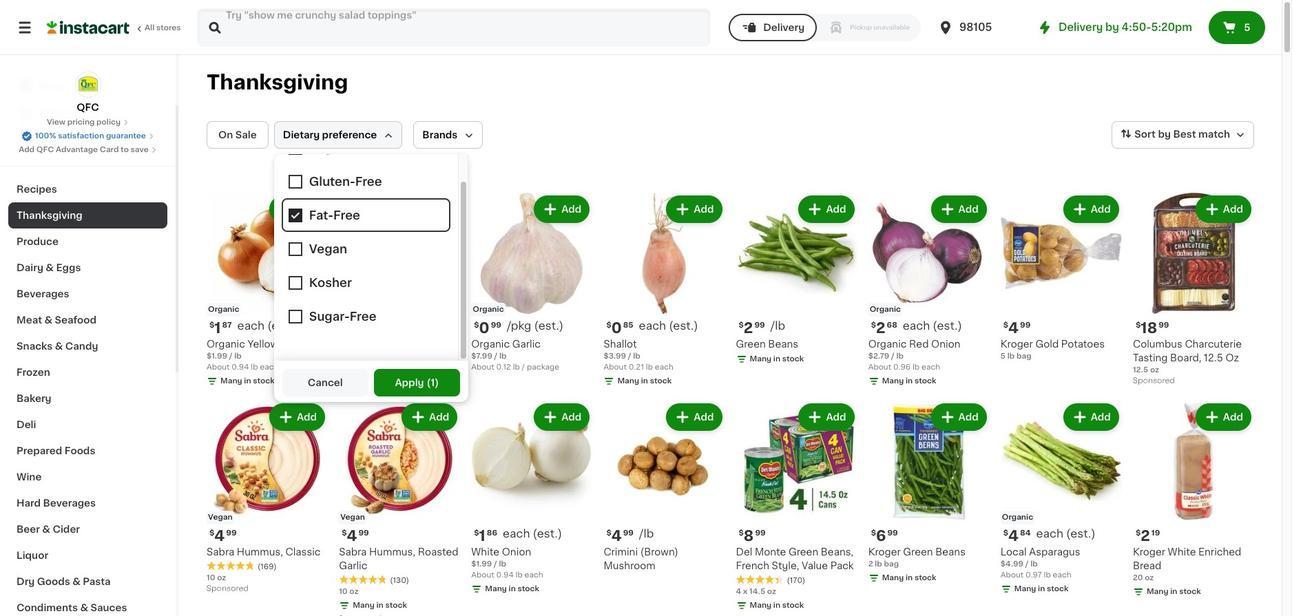 Task type: locate. For each thing, give the bounding box(es) containing it.
100% satisfaction guarantee
[[35, 132, 146, 140]]

prepared
[[17, 446, 62, 456]]

1 vertical spatial 10
[[339, 588, 348, 596]]

0 vertical spatial 0.94
[[232, 364, 249, 371]]

on sale button
[[207, 121, 268, 149]]

$ 1 87
[[209, 321, 232, 336]]

del
[[736, 548, 752, 557]]

$ up kroger gold potatoes 5 lb bag
[[1003, 322, 1008, 329]]

add button for local asparagus
[[1065, 405, 1118, 430]]

each right 87
[[237, 320, 265, 331]]

1 horizontal spatial white
[[1168, 548, 1196, 557]]

$ 4 99 for kroger gold potatoes
[[1003, 321, 1031, 336]]

2 horizontal spatial green
[[903, 548, 933, 557]]

each (est.) inside $4.84 each (estimated) element
[[1036, 528, 1096, 539]]

(est.) inside $ 1 15 each (est.)
[[398, 320, 428, 331]]

add button for green beans
[[800, 197, 853, 222]]

in down 0.89
[[376, 378, 383, 385]]

oz
[[1226, 353, 1239, 363]]

$ inside $ 1 15 each (est.)
[[342, 322, 347, 329]]

1 left 86
[[479, 529, 485, 544]]

kroger white enriched bread 20 oz
[[1133, 548, 1241, 582]]

1 vertical spatial 10 oz
[[339, 588, 358, 596]]

(est.) inside $1.86 each (estimated) element
[[533, 528, 562, 539]]

match
[[1198, 130, 1230, 139]]

2 horizontal spatial kroger
[[1133, 548, 1165, 557]]

10 for sabra hummus, classic
[[207, 575, 215, 582]]

1 horizontal spatial /lb
[[770, 320, 785, 331]]

each (est.) for onion
[[503, 528, 562, 539]]

$ 4 99 for sabra hummus, roasted garlic
[[342, 529, 369, 544]]

99 right 18
[[1159, 322, 1169, 329]]

stock down local asparagus $4.99 / lb about 0.97 lb each
[[1047, 586, 1069, 593]]

view pricing policy link
[[47, 117, 129, 128]]

product group
[[207, 193, 328, 390], [339, 193, 460, 390], [471, 193, 593, 373], [604, 193, 725, 390], [736, 193, 857, 368], [868, 193, 990, 390], [1001, 193, 1122, 362], [1133, 193, 1254, 389], [207, 401, 328, 597], [339, 401, 460, 616], [471, 401, 593, 598], [604, 401, 725, 573], [736, 401, 857, 615], [868, 401, 990, 587], [1001, 401, 1122, 598], [1133, 401, 1254, 601]]

1 sabra from the left
[[207, 548, 234, 557]]

0
[[479, 321, 489, 336], [611, 321, 622, 336]]

99 for del monte green beans, french style, value pack
[[755, 530, 766, 537]]

0 horizontal spatial 12.5
[[1133, 366, 1148, 374]]

qfc logo image
[[75, 72, 101, 98]]

0 vertical spatial thanksgiving
[[207, 72, 348, 92]]

$ 4 99
[[1003, 321, 1031, 336], [209, 529, 237, 544], [342, 529, 369, 544], [606, 529, 634, 544]]

sabra for sabra hummus, roasted garlic
[[339, 548, 367, 557]]

12.5 down charcuterie
[[1204, 353, 1223, 363]]

many for organic yellow onion
[[220, 378, 242, 385]]

by for sort
[[1158, 130, 1171, 139]]

18
[[1141, 321, 1157, 336]]

condiments
[[17, 603, 78, 613]]

1 horizontal spatial hummus,
[[369, 548, 415, 557]]

$0.85 each (estimated) element
[[604, 320, 725, 338]]

stock left the (
[[385, 378, 407, 385]]

many in stock down 0.96
[[882, 378, 936, 385]]

in down organic yellow onion $1.99 / lb about 0.94 lb each
[[244, 378, 251, 385]]

each right the '0.21'
[[655, 364, 674, 371]]

1 white from the left
[[471, 548, 499, 557]]

beer & cider
[[17, 525, 80, 534]]

0 vertical spatial beverages
[[17, 289, 69, 299]]

/lb inside $2.99 per pound element
[[770, 320, 785, 331]]

many down the '0.21'
[[617, 378, 639, 385]]

add for del monte green beans, french style, value pack
[[826, 413, 846, 422]]

by inside field
[[1158, 130, 1171, 139]]

1 horizontal spatial bag
[[1017, 353, 1031, 360]]

0 vertical spatial sponsored badge image
[[1133, 377, 1175, 385]]

sabra
[[207, 548, 234, 557], [339, 548, 367, 557]]

add for shallot
[[694, 205, 714, 214]]

in for shallot
[[641, 378, 648, 385]]

delivery
[[1059, 22, 1103, 32], [763, 23, 805, 32]]

2 right pack
[[868, 561, 873, 568]]

each (est.) inside $2.68 each (estimated) element
[[903, 320, 962, 331]]

1 horizontal spatial yellow
[[339, 340, 370, 349]]

4 up sabra hummus, roasted garlic
[[347, 529, 357, 544]]

$1.29
[[339, 353, 359, 360]]

best
[[1173, 130, 1196, 139]]

(est.) inside '$0.85 each (estimated)' element
[[669, 320, 698, 331]]

(est.) for onion
[[533, 528, 562, 539]]

0 horizontal spatial $1.99
[[207, 353, 227, 360]]

0 horizontal spatial bag
[[884, 561, 899, 568]]

dry
[[17, 577, 35, 587]]

asparagus
[[1029, 548, 1080, 557]]

99 inside '$ 2 99'
[[754, 322, 765, 329]]

& left pasta
[[72, 577, 80, 587]]

& right meat
[[44, 315, 52, 325]]

in down green beans
[[773, 355, 780, 363]]

20
[[1133, 575, 1143, 582]]

many in stock for sabra hummus, roasted garlic
[[353, 602, 407, 610]]

about down $3.99
[[604, 364, 627, 371]]

0 horizontal spatial 0
[[479, 321, 489, 336]]

columbus
[[1133, 340, 1182, 349]]

apply ( 1 )
[[395, 378, 439, 388]]

(est.) for asparagus
[[1066, 528, 1096, 539]]

1 vertical spatial 0.94
[[496, 572, 514, 579]]

2 yellow from the left
[[339, 340, 370, 349]]

& for condiments
[[80, 603, 88, 613]]

$4.99
[[1001, 561, 1024, 568]]

snacks & candy link
[[8, 333, 167, 360]]

vegan up sabra hummus, roasted garlic
[[340, 514, 365, 522]]

stock down (130)
[[385, 602, 407, 610]]

recipes
[[17, 185, 57, 194]]

0 horizontal spatial beans
[[768, 340, 798, 349]]

add for white onion
[[561, 413, 582, 422]]

10 for sabra hummus, roasted garlic
[[339, 588, 348, 596]]

each down asparagus
[[1053, 572, 1071, 579]]

stock for organic red onion
[[915, 378, 936, 385]]

1 vertical spatial qfc
[[36, 146, 54, 154]]

white inside kroger white enriched bread 20 oz
[[1168, 548, 1196, 557]]

each inside local asparagus $4.99 / lb about 0.97 lb each
[[1053, 572, 1071, 579]]

add for kroger white enriched bread
[[1223, 413, 1243, 422]]

del monte green beans, french style, value pack
[[736, 548, 854, 571]]

many for del monte green beans, french style, value pack
[[750, 602, 772, 610]]

about down $2.79
[[868, 364, 891, 371]]

each (est.) up red
[[903, 320, 962, 331]]

yellow down the $1.87 each (estimated) element
[[248, 340, 278, 349]]

$ inside $ 1 87
[[209, 322, 214, 329]]

99 left /pkg
[[491, 322, 501, 329]]

delivery for delivery by 4:50-5:20pm
[[1059, 22, 1103, 32]]

each inside $ 1 15 each (est.)
[[368, 320, 396, 331]]

$1.99 down $ 1 87
[[207, 353, 227, 360]]

organic up 84
[[1002, 514, 1033, 522]]

in down the white onion $1.99 / lb about 0.94 lb each
[[509, 586, 516, 593]]

all stores
[[145, 24, 181, 32]]

/ down $ 1 86
[[494, 561, 497, 568]]

add button for white onion
[[535, 405, 588, 430]]

1 vertical spatial bag
[[884, 561, 899, 568]]

0 horizontal spatial 10 oz
[[207, 575, 226, 582]]

(est.) inside the $1.87 each (estimated) element
[[267, 320, 297, 331]]

kroger inside kroger green beans 2 lb bag
[[868, 548, 901, 557]]

many down '0.97'
[[1014, 586, 1036, 593]]

2 hummus, from the left
[[369, 548, 415, 557]]

$ left 85
[[606, 322, 611, 329]]

onion
[[281, 340, 310, 349], [372, 340, 401, 349], [931, 340, 960, 349], [502, 548, 531, 557]]

$1.99 inside the white onion $1.99 / lb about 0.94 lb each
[[471, 561, 492, 568]]

0 horizontal spatial 10
[[207, 575, 215, 582]]

1 horizontal spatial $1.99
[[471, 561, 492, 568]]

$1.87 each (estimated) element
[[207, 320, 328, 338]]

yellow inside organic yellow onion $1.99 / lb about 0.94 lb each
[[248, 340, 278, 349]]

add qfc advantage card to save link
[[19, 145, 157, 156]]

hard
[[17, 499, 41, 508]]

1 inside $ 1 15 each (est.)
[[347, 321, 353, 336]]

2 sabra from the left
[[339, 548, 367, 557]]

0 horizontal spatial 0.94
[[232, 364, 249, 371]]

0.12
[[496, 364, 511, 371]]

advantage
[[56, 146, 98, 154]]

1 horizontal spatial beans
[[935, 548, 966, 557]]

0 for /pkg
[[479, 321, 489, 336]]

green inside del monte green beans, french style, value pack
[[789, 548, 818, 557]]

each (est.) up the white onion $1.99 / lb about 0.94 lb each
[[503, 528, 562, 539]]

$ up sabra hummus, roasted garlic
[[342, 530, 347, 537]]

kroger gold potatoes 5 lb bag
[[1001, 340, 1105, 360]]

stock down (170)
[[782, 602, 804, 610]]

deli
[[17, 420, 36, 430]]

0 horizontal spatial by
[[1105, 22, 1119, 32]]

$ inside $ 18 99
[[1136, 322, 1141, 329]]

kroger for 2
[[1133, 548, 1165, 557]]

$ inside $ 6 99
[[871, 530, 876, 537]]

0 horizontal spatial sponsored badge image
[[207, 585, 248, 593]]

1 horizontal spatial sabra
[[339, 548, 367, 557]]

4 up 'crimini'
[[611, 529, 622, 544]]

$ 4 84
[[1003, 529, 1031, 544]]

green inside kroger green beans 2 lb bag
[[903, 548, 933, 557]]

bag inside kroger green beans 2 lb bag
[[884, 561, 899, 568]]

99 up kroger gold potatoes 5 lb bag
[[1020, 322, 1031, 329]]

1 vertical spatial 5
[[1001, 353, 1006, 360]]

2 up green beans
[[744, 321, 753, 336]]

0 horizontal spatial white
[[471, 548, 499, 557]]

1 horizontal spatial 10
[[339, 588, 348, 596]]

buy it again link
[[8, 99, 167, 127]]

organic garlic $7.99 / lb about 0.12 lb / package
[[471, 340, 559, 371]]

0 vertical spatial 10
[[207, 575, 215, 582]]

1 vertical spatial /lb
[[639, 528, 654, 539]]

$ 0 85
[[606, 321, 633, 336]]

1 vertical spatial sponsored badge image
[[207, 585, 248, 593]]

1 horizontal spatial green
[[789, 548, 818, 557]]

$
[[209, 322, 214, 329], [342, 322, 347, 329], [474, 322, 479, 329], [606, 322, 611, 329], [739, 322, 744, 329], [871, 322, 876, 329], [1003, 322, 1008, 329], [1136, 322, 1141, 329], [209, 530, 214, 537], [342, 530, 347, 537], [474, 530, 479, 537], [606, 530, 611, 537], [739, 530, 744, 537], [871, 530, 876, 537], [1003, 530, 1008, 537], [1136, 530, 1141, 537]]

& right beer
[[42, 525, 50, 534]]

yellow up $1.29
[[339, 340, 370, 349]]

0 up $7.99 at the bottom of the page
[[479, 321, 489, 336]]

/ right $1.29
[[361, 353, 364, 360]]

0 vertical spatial by
[[1105, 22, 1119, 32]]

0 vertical spatial $1.99
[[207, 353, 227, 360]]

2 left 68
[[876, 321, 885, 336]]

0 horizontal spatial vegan
[[208, 514, 233, 522]]

99 inside $ 8 99
[[755, 530, 766, 537]]

& left sauces at the left of page
[[80, 603, 88, 613]]

dietary
[[283, 130, 320, 140]]

eggs
[[56, 263, 81, 273]]

1 horizontal spatial delivery
[[1059, 22, 1103, 32]]

$ 4 99 for sabra hummus, classic
[[209, 529, 237, 544]]

4 left the x
[[736, 588, 741, 596]]

sabra for sabra hummus, classic
[[207, 548, 234, 557]]

1 horizontal spatial sponsored badge image
[[1133, 377, 1175, 385]]

add for organic red onion
[[958, 205, 979, 214]]

qfc inside qfc link
[[77, 103, 99, 112]]

sale
[[235, 130, 257, 140]]

bag for green
[[884, 561, 899, 568]]

in for sabra hummus, roasted garlic
[[376, 602, 383, 610]]

about down $1.29
[[339, 364, 362, 371]]

0 for each
[[611, 321, 622, 336]]

0 horizontal spatial yellow
[[248, 340, 278, 349]]

$2.68 each (estimated) element
[[868, 320, 990, 338]]

each (est.) inside the $1.87 each (estimated) element
[[237, 320, 297, 331]]

add button for kroger green beans
[[932, 405, 985, 430]]

beverages down dairy & eggs
[[17, 289, 69, 299]]

0 horizontal spatial delivery
[[763, 23, 805, 32]]

1 vertical spatial by
[[1158, 130, 1171, 139]]

99 up 'crimini'
[[623, 530, 634, 537]]

add button for organic yellow onion
[[271, 197, 324, 222]]

$2.99 per pound element
[[736, 320, 857, 338]]

$ left 19
[[1136, 530, 1141, 537]]

hummus, up (169)
[[237, 548, 283, 557]]

0 vertical spatial beans
[[768, 340, 798, 349]]

$ up columbus
[[1136, 322, 1141, 329]]

1 yellow from the left
[[248, 340, 278, 349]]

each down $1.86 each (estimated) element
[[525, 572, 543, 579]]

many in stock down (130)
[[353, 602, 407, 610]]

1 vertical spatial 12.5
[[1133, 366, 1148, 374]]

dairy & eggs
[[17, 263, 81, 273]]

many
[[750, 355, 772, 363], [220, 378, 242, 385], [353, 378, 375, 385], [617, 378, 639, 385], [882, 378, 904, 385], [882, 575, 904, 582], [485, 586, 507, 593], [1014, 586, 1036, 593], [1147, 588, 1168, 596], [353, 602, 375, 610], [750, 602, 772, 610]]

1 vegan from the left
[[208, 514, 233, 522]]

onion down $2.68 each (estimated) element on the right bottom of page
[[931, 340, 960, 349]]

0 vertical spatial 10 oz
[[207, 575, 226, 582]]

(est.) for red
[[933, 320, 962, 331]]

kroger green beans 2 lb bag
[[868, 548, 966, 568]]

$ 0 99
[[474, 321, 501, 336]]

0 vertical spatial qfc
[[77, 103, 99, 112]]

dietary preference button
[[274, 121, 402, 149]]

about inside local asparagus $4.99 / lb about 0.97 lb each
[[1001, 572, 1024, 579]]

add for organic yellow onion
[[297, 205, 317, 214]]

add for kroger green beans
[[958, 413, 979, 422]]

1 vertical spatial beverages
[[43, 499, 96, 508]]

beverages
[[17, 289, 69, 299], [43, 499, 96, 508]]

1 horizontal spatial garlic
[[512, 340, 541, 349]]

oz down tasting at the bottom right
[[1150, 366, 1159, 374]]

onion inside yellow onion $1.29 / lb about 0.89 lb each
[[372, 340, 401, 349]]

sabra inside sabra hummus, roasted garlic
[[339, 548, 367, 557]]

10 oz for sabra hummus, classic
[[207, 575, 226, 582]]

None search field
[[197, 8, 711, 47]]

2 vegan from the left
[[340, 514, 365, 522]]

onion down $ 1 15 each (est.)
[[372, 340, 401, 349]]

/ inside shallot $3.99 / lb about 0.21 lb each
[[628, 353, 631, 360]]

/ inside the white onion $1.99 / lb about 0.94 lb each
[[494, 561, 497, 568]]

each (est.) for red
[[903, 320, 962, 331]]

add for kroger gold potatoes
[[1091, 205, 1111, 214]]

(est.) up organic yellow onion $1.99 / lb about 0.94 lb each
[[267, 320, 297, 331]]

$ left 87
[[209, 322, 214, 329]]

1 horizontal spatial qfc
[[77, 103, 99, 112]]

99 for kroger green beans
[[887, 530, 898, 537]]

1 for $ 1 87
[[214, 321, 221, 336]]

lb
[[234, 353, 242, 360], [366, 353, 374, 360], [499, 353, 507, 360], [633, 353, 640, 360], [896, 353, 904, 360], [1007, 353, 1015, 360], [251, 364, 258, 371], [383, 364, 390, 371], [513, 364, 520, 371], [646, 364, 653, 371], [913, 364, 920, 371], [499, 561, 506, 568], [875, 561, 882, 568], [1031, 561, 1038, 568], [516, 572, 523, 579], [1044, 572, 1051, 579]]

$ 4 99 up sabra hummus, classic
[[209, 529, 237, 544]]

0.97
[[1026, 572, 1042, 579]]

99 inside $ 0 99
[[491, 322, 501, 329]]

sponsored badge image down sabra hummus, classic
[[207, 585, 248, 593]]

stock down organic red onion $2.79 / lb about 0.96 lb each
[[915, 378, 936, 385]]

99 up green beans
[[754, 322, 765, 329]]

add for yellow onion
[[429, 205, 449, 214]]

1 vertical spatial $1.99
[[471, 561, 492, 568]]

qfc inside "add qfc advantage card to save" link
[[36, 146, 54, 154]]

on sale
[[218, 130, 257, 140]]

thanksgiving up produce at the left top
[[17, 211, 82, 220]]

0 horizontal spatial /lb
[[639, 528, 654, 539]]

onion down the $1.87 each (estimated) element
[[281, 340, 310, 349]]

10 down sabra hummus, classic
[[207, 575, 215, 582]]

dairy
[[17, 263, 43, 273]]

add
[[19, 146, 35, 154], [297, 205, 317, 214], [429, 205, 449, 214], [561, 205, 582, 214], [694, 205, 714, 214], [826, 205, 846, 214], [958, 205, 979, 214], [1091, 205, 1111, 214], [1223, 205, 1243, 214], [297, 413, 317, 422], [429, 413, 449, 422], [561, 413, 582, 422], [694, 413, 714, 422], [826, 413, 846, 422], [958, 413, 979, 422], [1091, 413, 1111, 422], [1223, 413, 1243, 422]]

about down $ 1 86
[[471, 572, 494, 579]]

/lb inside $4.99 per pound element
[[639, 528, 654, 539]]

99 inside $ 18 99
[[1159, 322, 1169, 329]]

frozen link
[[8, 360, 167, 386]]

1 horizontal spatial vegan
[[340, 514, 365, 522]]

0 vertical spatial garlic
[[512, 340, 541, 349]]

onion inside organic red onion $2.79 / lb about 0.96 lb each
[[931, 340, 960, 349]]

white left enriched
[[1168, 548, 1196, 557]]

5 inside button
[[1244, 23, 1250, 32]]

again
[[70, 108, 97, 118]]

beverages link
[[8, 281, 167, 307]]

x
[[743, 588, 748, 596]]

sponsored badge image down tasting at the bottom right
[[1133, 377, 1175, 385]]

0.94 inside the white onion $1.99 / lb about 0.94 lb each
[[496, 572, 514, 579]]

dry goods & pasta link
[[8, 569, 167, 595]]

$ 18 99
[[1136, 321, 1169, 336]]

many in stock for shallot
[[617, 378, 672, 385]]

1 horizontal spatial by
[[1158, 130, 1171, 139]]

add button for organic red onion
[[932, 197, 985, 222]]

0 vertical spatial /lb
[[770, 320, 785, 331]]

organic up $7.99 at the bottom of the page
[[471, 340, 510, 349]]

each (est.) inside '$0.85 each (estimated)' element
[[639, 320, 698, 331]]

sponsored badge image
[[1133, 377, 1175, 385], [207, 585, 248, 593]]

2 white from the left
[[1168, 548, 1196, 557]]

delivery for delivery
[[763, 23, 805, 32]]

1 left 87
[[214, 321, 221, 336]]

sort
[[1135, 130, 1156, 139]]

0 horizontal spatial thanksgiving
[[17, 211, 82, 220]]

/ up '0.97'
[[1025, 561, 1029, 568]]

5
[[1244, 23, 1250, 32], [1001, 353, 1006, 360]]

each (est.) up organic yellow onion $1.99 / lb about 0.94 lb each
[[237, 320, 297, 331]]

local asparagus $4.99 / lb about 0.97 lb each
[[1001, 548, 1080, 579]]

french
[[736, 561, 769, 571]]

0 horizontal spatial sabra
[[207, 548, 234, 557]]

many in stock down 14.5
[[750, 602, 804, 610]]

$1.15 each (estimated) element
[[339, 320, 460, 338]]

5 inside kroger gold potatoes 5 lb bag
[[1001, 353, 1006, 360]]

$4.99 per pound element
[[604, 528, 725, 546]]

beans,
[[821, 548, 854, 557]]

tasting
[[1133, 353, 1168, 363]]

2 0 from the left
[[611, 321, 622, 336]]

about inside the white onion $1.99 / lb about 0.94 lb each
[[471, 572, 494, 579]]

0 vertical spatial 12.5
[[1204, 353, 1223, 363]]

preference
[[322, 130, 377, 140]]

1 horizontal spatial 0.94
[[496, 572, 514, 579]]

/
[[229, 353, 232, 360], [361, 353, 364, 360], [494, 353, 497, 360], [628, 353, 631, 360], [891, 353, 895, 360], [522, 364, 525, 371], [494, 561, 497, 568], [1025, 561, 1029, 568]]

in down kroger white enriched bread 20 oz
[[1170, 588, 1177, 596]]

in
[[773, 355, 780, 363], [244, 378, 251, 385], [376, 378, 383, 385], [641, 378, 648, 385], [906, 378, 913, 385], [906, 575, 913, 582], [509, 586, 516, 593], [1038, 586, 1045, 593], [1170, 588, 1177, 596], [376, 602, 383, 610], [773, 602, 780, 610]]

0 horizontal spatial garlic
[[339, 561, 367, 571]]

vegan up sabra hummus, classic
[[208, 514, 233, 522]]

(est.)
[[267, 320, 297, 331], [398, 320, 428, 331], [534, 320, 563, 331], [669, 320, 698, 331], [933, 320, 962, 331], [533, 528, 562, 539], [1066, 528, 1096, 539]]

many in stock for del monte green beans, french style, value pack
[[750, 602, 804, 610]]

(est.) inside $4.84 each (estimated) element
[[1066, 528, 1096, 539]]

monte
[[755, 548, 786, 557]]

1 0 from the left
[[479, 321, 489, 336]]

sauces
[[91, 603, 127, 613]]

0 horizontal spatial kroger
[[868, 548, 901, 557]]

4 up kroger gold potatoes 5 lb bag
[[1008, 321, 1019, 336]]

1 vertical spatial garlic
[[339, 561, 367, 571]]

(est.) inside $2.68 each (estimated) element
[[933, 320, 962, 331]]

each inside the white onion $1.99 / lb about 0.94 lb each
[[525, 572, 543, 579]]

beans
[[768, 340, 798, 349], [935, 548, 966, 557]]

99 inside $ 6 99
[[887, 530, 898, 537]]

many down sabra hummus, roasted garlic
[[353, 602, 375, 610]]

99 right 6 on the right bottom
[[887, 530, 898, 537]]

/ inside organic red onion $2.79 / lb about 0.96 lb each
[[891, 353, 895, 360]]

many in stock for organic yellow onion
[[220, 378, 275, 385]]

white down $ 1 86
[[471, 548, 499, 557]]

organic inside organic yellow onion $1.99 / lb about 0.94 lb each
[[207, 340, 245, 349]]

delivery inside button
[[763, 23, 805, 32]]

each (est.) right 85
[[639, 320, 698, 331]]

vegan for sabra hummus, classic
[[208, 514, 233, 522]]

99 for sabra hummus, roasted garlic
[[358, 530, 369, 537]]

$ 4 99 up 'crimini'
[[606, 529, 634, 544]]

stock down kroger green beans 2 lb bag
[[915, 575, 936, 582]]

/ inside local asparagus $4.99 / lb about 0.97 lb each
[[1025, 561, 1029, 568]]

delivery by 4:50-5:20pm
[[1059, 22, 1192, 32]]

1 horizontal spatial 10 oz
[[339, 588, 358, 596]]

1 horizontal spatial 0
[[611, 321, 622, 336]]

1 horizontal spatial thanksgiving
[[207, 72, 348, 92]]

1 vertical spatial beans
[[935, 548, 966, 557]]

many for shallot
[[617, 378, 639, 385]]

Best match Sort by field
[[1112, 121, 1254, 149]]

by left 4:50-
[[1105, 22, 1119, 32]]

0 horizontal spatial hummus,
[[237, 548, 283, 557]]

99 right the 8
[[755, 530, 766, 537]]

99 for kroger gold potatoes
[[1020, 322, 1031, 329]]

hummus, up (130)
[[369, 548, 415, 557]]

product group containing 18
[[1133, 193, 1254, 389]]

99
[[491, 322, 501, 329], [754, 322, 765, 329], [1020, 322, 1031, 329], [1159, 322, 1169, 329], [226, 530, 237, 537], [358, 530, 369, 537], [623, 530, 634, 537], [755, 530, 766, 537], [887, 530, 898, 537]]

stock for del monte green beans, french style, value pack
[[782, 602, 804, 610]]

many in stock down the white onion $1.99 / lb about 0.94 lb each
[[485, 586, 539, 593]]

12.5 down tasting at the bottom right
[[1133, 366, 1148, 374]]

10 down sabra hummus, roasted garlic
[[339, 588, 348, 596]]

kroger inside kroger gold potatoes 5 lb bag
[[1001, 340, 1033, 349]]

vegan
[[208, 514, 233, 522], [340, 514, 365, 522]]

10 oz down sabra hummus, classic
[[207, 575, 226, 582]]

many in stock down 0.89
[[353, 378, 407, 385]]

1 horizontal spatial 5
[[1244, 23, 1250, 32]]

bag inside kroger gold potatoes 5 lb bag
[[1017, 353, 1031, 360]]

stock for sabra hummus, roasted garlic
[[385, 602, 407, 610]]

onion down $1.86 each (estimated) element
[[502, 548, 531, 557]]

organic up $2.79
[[868, 340, 907, 349]]

1 hummus, from the left
[[237, 548, 283, 557]]

hummus, inside sabra hummus, roasted garlic
[[369, 548, 415, 557]]

meat & seafood link
[[8, 307, 167, 333]]

$ up $7.99 at the bottom of the page
[[474, 322, 479, 329]]

bread
[[1133, 561, 1162, 571]]

1 horizontal spatial kroger
[[1001, 340, 1033, 349]]

0 vertical spatial bag
[[1017, 353, 1031, 360]]

beans left local
[[935, 548, 966, 557]]

0 horizontal spatial qfc
[[36, 146, 54, 154]]

buy
[[39, 108, 58, 118]]

/ down $ 1 87
[[229, 353, 232, 360]]

each (est.) inside $1.86 each (estimated) element
[[503, 528, 562, 539]]

0 horizontal spatial 5
[[1001, 353, 1006, 360]]

0 vertical spatial 5
[[1244, 23, 1250, 32]]

(est.) inside $0.99 per package (estimated) element
[[534, 320, 563, 331]]

kroger inside kroger white enriched bread 20 oz
[[1133, 548, 1165, 557]]

beans inside kroger green beans 2 lb bag
[[935, 548, 966, 557]]



Task type: describe. For each thing, give the bounding box(es) containing it.
2 for $ 2 19
[[1141, 529, 1150, 544]]

each inside yellow onion $1.29 / lb about 0.89 lb each
[[392, 364, 411, 371]]

stock for yellow onion
[[385, 378, 407, 385]]

1 for $ 1 15 each (est.)
[[347, 321, 353, 336]]

beer
[[17, 525, 40, 534]]

(169)
[[258, 564, 277, 571]]

lists
[[39, 136, 62, 145]]

$ 4 99 inside $4.99 per pound element
[[606, 529, 634, 544]]

guarantee
[[106, 132, 146, 140]]

brands
[[422, 130, 458, 140]]

lb inside kroger gold potatoes 5 lb bag
[[1007, 353, 1015, 360]]

frozen
[[17, 368, 50, 377]]

2 inside kroger green beans 2 lb bag
[[868, 561, 873, 568]]

about inside shallot $3.99 / lb about 0.21 lb each
[[604, 364, 627, 371]]

in for del monte green beans, french style, value pack
[[773, 602, 780, 610]]

in for local asparagus
[[1038, 586, 1045, 593]]

stock for organic yellow onion
[[253, 378, 275, 385]]

many in stock down kroger green beans 2 lb bag
[[882, 575, 936, 582]]

& for dairy
[[46, 263, 54, 273]]

14.5
[[749, 588, 765, 596]]

stock for shallot
[[650, 378, 672, 385]]

sponsored badge image for 18
[[1133, 377, 1175, 385]]

99 for sabra hummus, classic
[[226, 530, 237, 537]]

organic inside organic garlic $7.99 / lb about 0.12 lb / package
[[471, 340, 510, 349]]

foods
[[65, 446, 95, 456]]

organic up 68
[[870, 306, 901, 313]]

1 right apply
[[431, 378, 435, 388]]

$0.99 per package (estimated) element
[[471, 320, 593, 338]]

Search field
[[198, 10, 709, 45]]

shallot
[[604, 340, 637, 349]]

view
[[47, 118, 65, 126]]

many in stock for organic red onion
[[882, 378, 936, 385]]

oz down sabra hummus, classic
[[217, 575, 226, 582]]

yellow onion $1.29 / lb about 0.89 lb each
[[339, 340, 411, 371]]

enriched
[[1198, 548, 1241, 557]]

$ inside $ 8 99
[[739, 530, 744, 537]]

$1.99 inside organic yellow onion $1.99 / lb about 0.94 lb each
[[207, 353, 227, 360]]

instacart logo image
[[47, 19, 129, 36]]

/ inside yellow onion $1.29 / lb about 0.89 lb each
[[361, 353, 364, 360]]

add button for crimini (brown) mushroom
[[668, 405, 721, 430]]

mushroom
[[604, 561, 655, 571]]

many in stock down kroger white enriched bread 20 oz
[[1147, 588, 1201, 596]]

86
[[487, 530, 497, 537]]

style,
[[772, 561, 799, 571]]

pricing
[[67, 118, 95, 126]]

thanksgiving link
[[8, 202, 167, 229]]

many down green beans
[[750, 355, 772, 363]]

stock down kroger white enriched bread 20 oz
[[1179, 588, 1201, 596]]

99 for columbus charcuterie tasting board, 12.5 oz
[[1159, 322, 1169, 329]]

/lb for 2
[[770, 320, 785, 331]]

add for local asparagus
[[1091, 413, 1111, 422]]

$ inside $ 2 68
[[871, 322, 876, 329]]

sabra hummus, roasted garlic
[[339, 548, 458, 571]]

value
[[802, 561, 828, 571]]

98105
[[959, 22, 992, 32]]

4 up sabra hummus, classic
[[214, 529, 225, 544]]

garlic inside organic garlic $7.99 / lb about 0.12 lb / package
[[512, 340, 541, 349]]

0 horizontal spatial green
[[736, 340, 766, 349]]

about inside organic garlic $7.99 / lb about 0.12 lb / package
[[471, 364, 494, 371]]

$ inside '$ 2 99'
[[739, 322, 744, 329]]

5:20pm
[[1151, 22, 1192, 32]]

& for beer
[[42, 525, 50, 534]]

6
[[876, 529, 886, 544]]

$3.99
[[604, 353, 626, 360]]

meat
[[17, 315, 42, 325]]

(
[[427, 378, 431, 388]]

hummus, for classic
[[237, 548, 283, 557]]

each (est.) for yellow
[[237, 320, 297, 331]]

card
[[100, 146, 119, 154]]

)
[[435, 378, 439, 388]]

product group containing 6
[[868, 401, 990, 587]]

hummus, for roasted
[[369, 548, 415, 557]]

cider
[[53, 525, 80, 534]]

white inside the white onion $1.99 / lb about 0.94 lb each
[[471, 548, 499, 557]]

add button for kroger gold potatoes
[[1065, 197, 1118, 222]]

each (est.) for asparagus
[[1036, 528, 1096, 539]]

87
[[222, 322, 232, 329]]

seafood
[[55, 315, 96, 325]]

it
[[60, 108, 67, 118]]

$ 1 86
[[474, 529, 497, 544]]

each inside organic red onion $2.79 / lb about 0.96 lb each
[[922, 364, 940, 371]]

4 x 14.5 oz
[[736, 588, 776, 596]]

many down kroger green beans 2 lb bag
[[882, 575, 904, 582]]

10 oz for sabra hummus, roasted garlic
[[339, 588, 358, 596]]

shallot $3.99 / lb about 0.21 lb each
[[604, 340, 674, 371]]

each inside shallot $3.99 / lb about 0.21 lb each
[[655, 364, 674, 371]]

delivery by 4:50-5:20pm link
[[1037, 19, 1192, 36]]

add for crimini (brown) mushroom
[[694, 413, 714, 422]]

view pricing policy
[[47, 118, 121, 126]]

add button for shallot
[[668, 197, 721, 222]]

bakery link
[[8, 386, 167, 412]]

onion inside the white onion $1.99 / lb about 0.94 lb each
[[502, 548, 531, 557]]

each (est.) for $3.99
[[639, 320, 698, 331]]

each right 86
[[503, 528, 530, 539]]

about inside organic red onion $2.79 / lb about 0.96 lb each
[[868, 364, 891, 371]]

99 inside $4.99 per pound element
[[623, 530, 634, 537]]

1 for $ 1 86
[[479, 529, 485, 544]]

many for organic red onion
[[882, 378, 904, 385]]

each up red
[[903, 320, 930, 331]]

yellow inside yellow onion $1.29 / lb about 0.89 lb each
[[339, 340, 370, 349]]

4:50-
[[1122, 22, 1151, 32]]

many in stock for local asparagus
[[1014, 586, 1069, 593]]

add button for organic garlic
[[535, 197, 588, 222]]

crimini
[[604, 548, 638, 557]]

organic up $ 0 99
[[473, 306, 504, 313]]

$1.86 each (estimated) element
[[471, 528, 593, 546]]

prepared foods
[[17, 446, 95, 456]]

delivery button
[[729, 14, 817, 41]]

each right 85
[[639, 320, 666, 331]]

bag for gold
[[1017, 353, 1031, 360]]

organic up 87
[[208, 306, 239, 313]]

add qfc advantage card to save
[[19, 146, 149, 154]]

product group containing 8
[[736, 401, 857, 615]]

package
[[527, 364, 559, 371]]

(est.) for yellow
[[267, 320, 297, 331]]

oz inside kroger white enriched bread 20 oz
[[1145, 575, 1154, 582]]

0.89
[[364, 364, 381, 371]]

$2.79
[[868, 353, 889, 360]]

oz down sabra hummus, roasted garlic
[[349, 588, 358, 596]]

wine
[[17, 472, 42, 482]]

each inside organic yellow onion $1.99 / lb about 0.94 lb each
[[260, 364, 279, 371]]

local
[[1001, 548, 1027, 557]]

service type group
[[729, 14, 921, 41]]

garlic inside sabra hummus, roasted garlic
[[339, 561, 367, 571]]

in for organic red onion
[[906, 378, 913, 385]]

all stores link
[[47, 8, 182, 47]]

charcuterie
[[1185, 340, 1242, 349]]

potatoes
[[1061, 340, 1105, 349]]

8
[[744, 529, 754, 544]]

2 for $ 2 99
[[744, 321, 753, 336]]

/lb for 4
[[639, 528, 654, 539]]

sponsored badge image for 4
[[207, 585, 248, 593]]

$ inside $ 1 86
[[474, 530, 479, 537]]

stock down green beans
[[782, 355, 804, 363]]

(est.) for $3.99
[[669, 320, 698, 331]]

/ up 0.12
[[494, 353, 497, 360]]

oz inside columbus charcuterie tasting board, 12.5 oz 12.5 oz
[[1150, 366, 1159, 374]]

/ right 0.12
[[522, 364, 525, 371]]

0.94 inside organic yellow onion $1.99 / lb about 0.94 lb each
[[232, 364, 249, 371]]

about inside yellow onion $1.29 / lb about 0.89 lb each
[[339, 364, 362, 371]]

shop
[[39, 81, 64, 90]]

$ inside $ 4 84
[[1003, 530, 1008, 537]]

/ inside organic yellow onion $1.99 / lb about 0.94 lb each
[[229, 353, 232, 360]]

many in stock down green beans
[[750, 355, 804, 363]]

condiments & sauces
[[17, 603, 127, 613]]

kroger for 6
[[868, 548, 901, 557]]

many for white onion
[[485, 586, 507, 593]]

buy it again
[[39, 108, 97, 118]]

stock for local asparagus
[[1047, 586, 1069, 593]]

$7.99
[[471, 353, 492, 360]]

4 left 84
[[1008, 529, 1019, 544]]

by for delivery
[[1105, 22, 1119, 32]]

add button for kroger white enriched bread
[[1197, 405, 1250, 430]]

100% satisfaction guarantee button
[[21, 128, 154, 142]]

in for yellow onion
[[376, 378, 383, 385]]

organic inside organic red onion $2.79 / lb about 0.96 lb each
[[868, 340, 907, 349]]

many in stock for yellow onion
[[353, 378, 407, 385]]

in for organic yellow onion
[[244, 378, 251, 385]]

liquor link
[[8, 543, 167, 569]]

$ inside $ 0 99
[[474, 322, 479, 329]]

add for organic garlic
[[561, 205, 582, 214]]

$ inside $ 0 85
[[606, 322, 611, 329]]

many for local asparagus
[[1014, 586, 1036, 593]]

many for sabra hummus, roasted garlic
[[353, 602, 375, 610]]

many down bread on the bottom
[[1147, 588, 1168, 596]]

board,
[[1170, 353, 1202, 363]]

gold
[[1035, 340, 1059, 349]]

$ 8 99
[[739, 529, 766, 544]]

$ up 'crimini'
[[606, 530, 611, 537]]

lists link
[[8, 127, 167, 154]]

hard beverages
[[17, 499, 96, 508]]

(130)
[[390, 577, 409, 585]]

wine link
[[8, 464, 167, 490]]

about inside organic yellow onion $1.99 / lb about 0.94 lb each
[[207, 364, 230, 371]]

& for snacks
[[55, 342, 63, 351]]

recipes link
[[8, 176, 167, 202]]

lb inside kroger green beans 2 lb bag
[[875, 561, 882, 568]]

add button for yellow onion
[[403, 197, 456, 222]]

add button for del monte green beans, french style, value pack
[[800, 405, 853, 430]]

sort by
[[1135, 130, 1171, 139]]

$ up sabra hummus, classic
[[209, 530, 214, 537]]

meat & seafood
[[17, 315, 96, 325]]

stores
[[156, 24, 181, 32]]

stock for white onion
[[518, 586, 539, 593]]

liquor
[[17, 551, 48, 561]]

2 for $ 2 68
[[876, 321, 885, 336]]

vegan for sabra hummus, roasted garlic
[[340, 514, 365, 522]]

produce
[[17, 237, 59, 247]]

$ inside $ 2 19
[[1136, 530, 1141, 537]]

many for yellow onion
[[353, 378, 375, 385]]

in down kroger green beans 2 lb bag
[[906, 575, 913, 582]]

onion inside organic yellow onion $1.99 / lb about 0.94 lb each
[[281, 340, 310, 349]]

red
[[909, 340, 929, 349]]

1 vertical spatial thanksgiving
[[17, 211, 82, 220]]

pasta
[[83, 577, 111, 587]]

each up asparagus
[[1036, 528, 1063, 539]]

$4.84 each (estimated) element
[[1001, 528, 1122, 546]]

many in stock for white onion
[[485, 586, 539, 593]]

beer & cider link
[[8, 517, 167, 543]]

sabra hummus, classic
[[207, 548, 321, 557]]

satisfaction
[[58, 132, 104, 140]]

1 horizontal spatial 12.5
[[1204, 353, 1223, 363]]

add for green beans
[[826, 205, 846, 214]]

oz right 14.5
[[767, 588, 776, 596]]

in for white onion
[[509, 586, 516, 593]]

(170)
[[787, 577, 805, 585]]

19
[[1151, 530, 1160, 537]]



Task type: vqa. For each thing, say whether or not it's contained in the screenshot.
topmost Sponsored badge 'image'
yes



